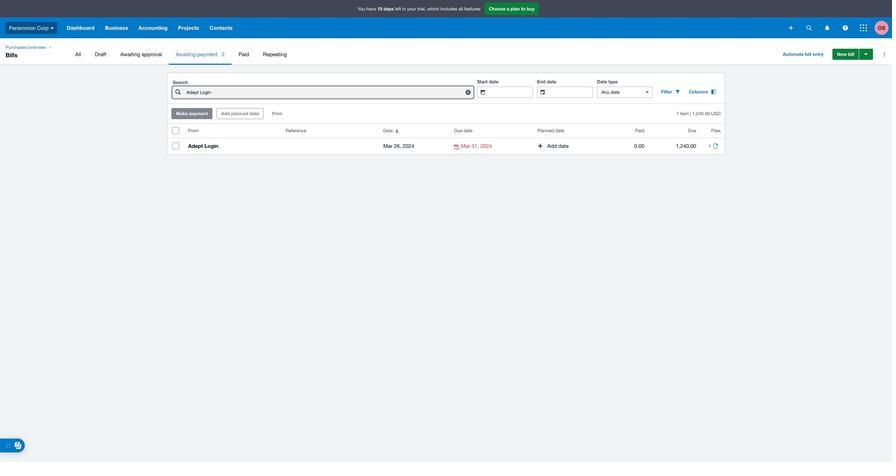 Task type: locate. For each thing, give the bounding box(es) containing it.
0 horizontal spatial svg image
[[807, 25, 812, 31]]

1 horizontal spatial svg image
[[843, 25, 848, 31]]

None field
[[491, 87, 533, 98], [551, 87, 593, 98], [598, 87, 640, 98], [491, 87, 533, 98], [551, 87, 593, 98], [598, 87, 640, 98]]

1 svg image from the left
[[807, 25, 812, 31]]

2 svg image from the left
[[843, 25, 848, 31]]

file attachments image
[[712, 143, 719, 149]]

svg image
[[807, 25, 812, 31], [843, 25, 848, 31]]

menu
[[68, 44, 773, 65]]

navigation
[[0, 38, 892, 65]]

clear search image
[[461, 86, 475, 100]]

svg image
[[860, 24, 867, 31], [825, 25, 830, 31], [789, 26, 793, 30], [50, 27, 54, 29]]

banner
[[0, 0, 892, 38]]

Enter a contact, amount, or reference field
[[186, 87, 461, 98]]



Task type: vqa. For each thing, say whether or not it's contained in the screenshot.
svg image
yes



Task type: describe. For each thing, give the bounding box(es) containing it.
overflow menu image
[[878, 47, 892, 61]]

overdue icon image
[[454, 145, 461, 150]]

list of all the bills element
[[167, 124, 725, 155]]



